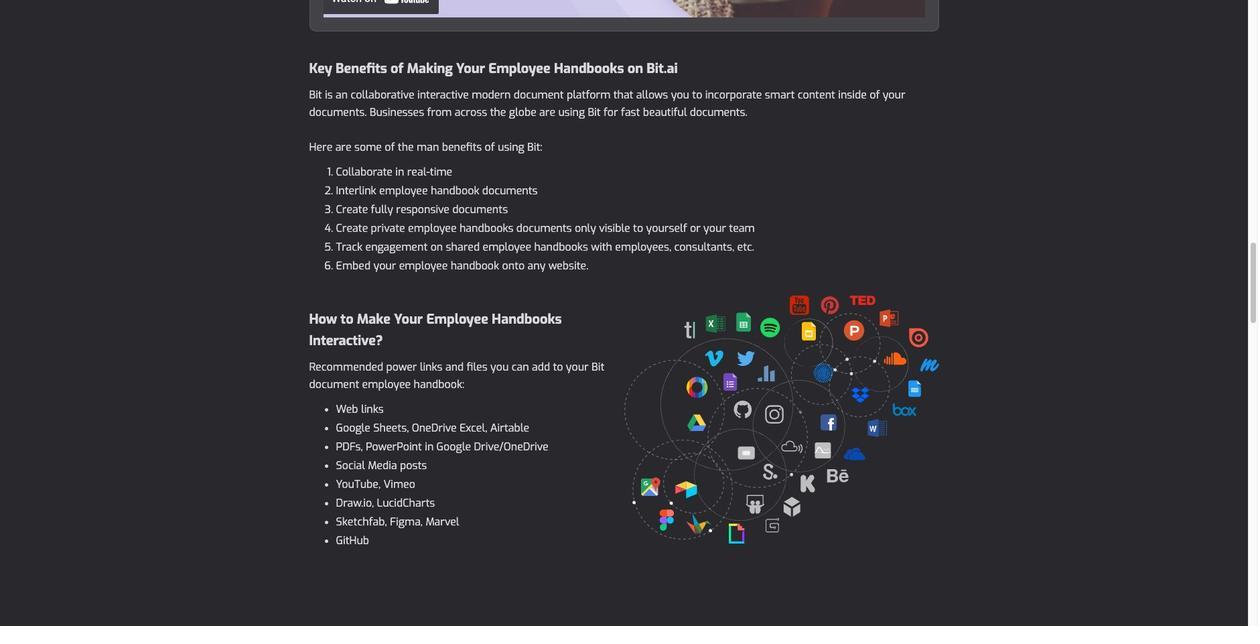 Task type: describe. For each thing, give the bounding box(es) containing it.
0 vertical spatial documents
[[482, 184, 538, 198]]

content
[[798, 88, 836, 102]]

bit is an collaborative interactive modern document platform that allows you to incorporate smart content inside of your documents. businesses from across the globe are using bit for fast beautiful documents.
[[309, 88, 906, 119]]

2 create from the top
[[336, 221, 368, 235]]

track
[[336, 240, 363, 254]]

0 vertical spatial handbooks
[[554, 60, 624, 78]]

here
[[309, 140, 333, 154]]

private
[[371, 221, 405, 235]]

0 vertical spatial handbook
[[431, 184, 480, 198]]

allows
[[637, 88, 669, 102]]

1 create from the top
[[336, 203, 368, 217]]

time
[[430, 165, 453, 179]]

consultants,
[[675, 240, 735, 254]]

handbook:
[[414, 377, 465, 392]]

benefits
[[336, 60, 387, 78]]

youtube,
[[336, 477, 381, 491]]

excel,
[[460, 421, 488, 435]]

1 vertical spatial handbook
[[451, 259, 500, 273]]

platform
[[567, 88, 611, 102]]

incorporate
[[706, 88, 762, 102]]

bit:
[[528, 140, 543, 154]]

1 horizontal spatial handbooks
[[535, 240, 589, 254]]

0 vertical spatial employee
[[489, 60, 551, 78]]

team
[[729, 221, 755, 235]]

0 horizontal spatial using
[[498, 140, 525, 154]]

employee down real- at the left top of the page
[[379, 184, 428, 198]]

modern
[[472, 88, 511, 102]]

0 horizontal spatial google
[[336, 421, 371, 435]]

your right or
[[704, 221, 727, 235]]

vimeo
[[384, 477, 416, 491]]

github
[[336, 534, 369, 548]]

in inside web links google sheets, onedrive excel, airtable pdfs, powerpoint in google drive/onedrive social media posts youtube, vimeo draw.io, lucidcharts sketchfab, figma, marvel github
[[425, 440, 434, 454]]

interactive
[[418, 88, 469, 102]]

man
[[417, 140, 439, 154]]

engagement
[[366, 240, 428, 254]]

web
[[336, 402, 358, 416]]

add
[[532, 360, 550, 374]]

yourself
[[647, 221, 687, 235]]

how to make your employee handbooks interactive?
[[309, 310, 562, 350]]

employee down responsive
[[408, 221, 457, 235]]

links inside recommended power links and files you can add to your bit document employee handbook:
[[420, 360, 443, 374]]

0 horizontal spatial handbooks
[[460, 221, 514, 235]]

beautiful
[[643, 105, 687, 119]]

here are some of the man benefits of using bit:
[[309, 140, 543, 154]]

1 vertical spatial bit
[[588, 105, 601, 119]]

businesses
[[370, 105, 424, 119]]

employee inside recommended power links and files you can add to your bit document employee handbook:
[[362, 377, 411, 392]]

making
[[407, 60, 453, 78]]

power
[[386, 360, 417, 374]]

to inside 'how to make your employee handbooks interactive?'
[[341, 310, 354, 329]]

document inside recommended power links and files you can add to your bit document employee handbook:
[[309, 377, 359, 392]]

onto
[[502, 259, 525, 273]]

recommended power links and files you can add to your bit document employee handbook:
[[309, 360, 605, 392]]

shared
[[446, 240, 480, 254]]

2 vertical spatial documents
[[517, 221, 572, 235]]

for
[[604, 105, 618, 119]]

to inside the bit is an collaborative interactive modern document platform that allows you to incorporate smart content inside of your documents. businesses from across the globe are using bit for fast beautiful documents.
[[693, 88, 703, 102]]

1 horizontal spatial your
[[457, 60, 485, 78]]

1 vertical spatial the
[[398, 140, 414, 154]]

any
[[528, 259, 546, 273]]

are inside the bit is an collaborative interactive modern document platform that allows you to incorporate smart content inside of your documents. businesses from across the globe are using bit for fast beautiful documents.
[[540, 105, 556, 119]]

figma,
[[390, 515, 423, 529]]

can
[[512, 360, 529, 374]]

inside
[[839, 88, 867, 102]]

1 documents. from the left
[[309, 105, 367, 119]]

powerpoint
[[366, 440, 422, 454]]

how
[[309, 310, 337, 329]]

employee down engagement in the top left of the page
[[399, 259, 448, 273]]

is
[[325, 88, 333, 102]]

your inside 'how to make your employee handbooks interactive?'
[[394, 310, 423, 329]]

document inside the bit is an collaborative interactive modern document platform that allows you to incorporate smart content inside of your documents. businesses from across the globe are using bit for fast beautiful documents.
[[514, 88, 564, 102]]

draw.io,
[[336, 496, 374, 510]]

web links google sheets, onedrive excel, airtable pdfs, powerpoint in google drive/onedrive social media posts youtube, vimeo draw.io, lucidcharts sketchfab, figma, marvel github
[[336, 402, 549, 548]]

employees,
[[616, 240, 672, 254]]

1 horizontal spatial google
[[437, 440, 471, 454]]

list for interactive?
[[309, 400, 618, 550]]

an
[[336, 88, 348, 102]]

marvel
[[426, 515, 459, 529]]

bit inside recommended power links and files you can add to your bit document employee handbook:
[[592, 360, 605, 374]]

globe
[[509, 105, 537, 119]]



Task type: vqa. For each thing, say whether or not it's contained in the screenshot.
LINKS inside Web Links Google Sheets, Onedrive Excel, Airtable Pdfs, Powerpoint In Google Drive/Onedrive Social Media Posts Youtube, Vimeo Draw.Io, Lucidcharts Sketchfab, Figma, Marvel Github
yes



Task type: locate. For each thing, give the bounding box(es) containing it.
0 horizontal spatial you
[[491, 360, 509, 374]]

using inside the bit is an collaborative interactive modern document platform that allows you to incorporate smart content inside of your documents. businesses from across the globe are using bit for fast beautiful documents.
[[559, 105, 585, 119]]

from
[[427, 105, 452, 119]]

collaborative
[[351, 88, 415, 102]]

list containing collaborate in real-time
[[309, 163, 939, 276]]

that
[[614, 88, 634, 102]]

bit right add
[[592, 360, 605, 374]]

recommended
[[309, 360, 384, 374]]

only
[[575, 221, 596, 235]]

0 horizontal spatial the
[[398, 140, 414, 154]]

1 vertical spatial handbooks
[[492, 310, 562, 329]]

1 horizontal spatial using
[[559, 105, 585, 119]]

the
[[490, 105, 506, 119], [398, 140, 414, 154]]

1 list from the top
[[309, 163, 939, 276]]

you left can
[[491, 360, 509, 374]]

1 vertical spatial google
[[437, 440, 471, 454]]

1 horizontal spatial document
[[514, 88, 564, 102]]

list for handbooks
[[309, 163, 939, 276]]

1 horizontal spatial on
[[628, 60, 644, 78]]

sketchfab,
[[336, 515, 387, 529]]

or
[[690, 221, 701, 235]]

employee inside 'how to make your employee handbooks interactive?'
[[427, 310, 489, 329]]

your right add
[[566, 360, 589, 374]]

to left incorporate
[[693, 88, 703, 102]]

document up globe
[[514, 88, 564, 102]]

0 vertical spatial links
[[420, 360, 443, 374]]

using down platform
[[559, 105, 585, 119]]

handbooks up shared
[[460, 221, 514, 235]]

of right some
[[385, 140, 395, 154]]

the down modern
[[490, 105, 506, 119]]

benefits
[[442, 140, 482, 154]]

media
[[368, 459, 397, 473]]

real-
[[407, 165, 430, 179]]

make
[[357, 310, 391, 329]]

0 vertical spatial create
[[336, 203, 368, 217]]

visible
[[599, 221, 631, 235]]

1 horizontal spatial are
[[540, 105, 556, 119]]

list
[[309, 163, 939, 276], [309, 400, 618, 550]]

documents.
[[309, 105, 367, 119], [690, 105, 748, 119]]

to up interactive?
[[341, 310, 354, 329]]

your right make
[[394, 310, 423, 329]]

your up modern
[[457, 60, 485, 78]]

on inside collaborate in real-time interlink employee handbook documents create fully responsive documents create private employee handbooks documents only visible to yourself or your team track engagement on shared employee handbooks with employees, consultants, etc. embed your employee handbook onto any website.
[[431, 240, 443, 254]]

of right inside
[[870, 88, 880, 102]]

handbooks up website. on the top left
[[535, 240, 589, 254]]

document down recommended
[[309, 377, 359, 392]]

to right add
[[553, 360, 563, 374]]

google
[[336, 421, 371, 435], [437, 440, 471, 454]]

1 vertical spatial your
[[394, 310, 423, 329]]

employee up onto
[[483, 240, 532, 254]]

documents down bit:
[[482, 184, 538, 198]]

0 horizontal spatial are
[[336, 140, 352, 154]]

documents. down an
[[309, 105, 367, 119]]

you up beautiful
[[671, 88, 690, 102]]

the left man in the top left of the page
[[398, 140, 414, 154]]

bit.ai
[[647, 60, 678, 78]]

documents. down incorporate
[[690, 105, 748, 119]]

links inside web links google sheets, onedrive excel, airtable pdfs, powerpoint in google drive/onedrive social media posts youtube, vimeo draw.io, lucidcharts sketchfab, figma, marvel github
[[361, 402, 384, 416]]

you
[[671, 88, 690, 102], [491, 360, 509, 374]]

create up 'track'
[[336, 221, 368, 235]]

0 horizontal spatial document
[[309, 377, 359, 392]]

pdfs,
[[336, 440, 363, 454]]

0 vertical spatial the
[[490, 105, 506, 119]]

create
[[336, 203, 368, 217], [336, 221, 368, 235]]

1 vertical spatial employee
[[427, 310, 489, 329]]

0 horizontal spatial on
[[431, 240, 443, 254]]

1 vertical spatial are
[[336, 140, 352, 154]]

1 vertical spatial documents
[[453, 203, 508, 217]]

1 vertical spatial handbooks
[[535, 240, 589, 254]]

0 vertical spatial list
[[309, 163, 939, 276]]

some
[[355, 140, 382, 154]]

2 vertical spatial bit
[[592, 360, 605, 374]]

employee
[[489, 60, 551, 78], [427, 310, 489, 329]]

responsive
[[396, 203, 450, 217]]

0 horizontal spatial your
[[394, 310, 423, 329]]

are right "here"
[[336, 140, 352, 154]]

using
[[559, 105, 585, 119], [498, 140, 525, 154]]

employee up and
[[427, 310, 489, 329]]

files
[[467, 360, 488, 374]]

drive/onedrive
[[474, 440, 549, 454]]

using left bit:
[[498, 140, 525, 154]]

google down onedrive
[[437, 440, 471, 454]]

in
[[396, 165, 404, 179], [425, 440, 434, 454]]

1 horizontal spatial in
[[425, 440, 434, 454]]

across
[[455, 105, 487, 119]]

handbook down shared
[[451, 259, 500, 273]]

of right benefits
[[485, 140, 495, 154]]

your down engagement in the top left of the page
[[374, 259, 396, 273]]

of inside the bit is an collaborative interactive modern document platform that allows you to incorporate smart content inside of your documents. businesses from across the globe are using bit for fast beautiful documents.
[[870, 88, 880, 102]]

your right inside
[[883, 88, 906, 102]]

posts
[[400, 459, 427, 473]]

and
[[446, 360, 464, 374]]

handbooks up platform
[[554, 60, 624, 78]]

your inside the bit is an collaborative interactive modern document platform that allows you to incorporate smart content inside of your documents. businesses from across the globe are using bit for fast beautiful documents.
[[883, 88, 906, 102]]

1 vertical spatial using
[[498, 140, 525, 154]]

0 horizontal spatial in
[[396, 165, 404, 179]]

in down onedrive
[[425, 440, 434, 454]]

in left real- at the left top of the page
[[396, 165, 404, 179]]

1 vertical spatial create
[[336, 221, 368, 235]]

on left bit.ai
[[628, 60, 644, 78]]

0 vertical spatial document
[[514, 88, 564, 102]]

0 vertical spatial using
[[559, 105, 585, 119]]

collaborate in real-time interlink employee handbook documents create fully responsive documents create private employee handbooks documents only visible to yourself or your team track engagement on shared employee handbooks with employees, consultants, etc. embed your employee handbook onto any website.
[[336, 165, 755, 273]]

0 vertical spatial on
[[628, 60, 644, 78]]

bit left is
[[309, 88, 322, 102]]

fast
[[621, 105, 640, 119]]

you inside the bit is an collaborative interactive modern document platform that allows you to incorporate smart content inside of your documents. businesses from across the globe are using bit for fast beautiful documents.
[[671, 88, 690, 102]]

key
[[309, 60, 332, 78]]

1 vertical spatial list
[[309, 400, 618, 550]]

with
[[591, 240, 613, 254]]

handbooks inside 'how to make your employee handbooks interactive?'
[[492, 310, 562, 329]]

fully
[[371, 203, 393, 217]]

documents up any
[[517, 221, 572, 235]]

0 vertical spatial handbooks
[[460, 221, 514, 235]]

1 horizontal spatial employee
[[489, 60, 551, 78]]

handbooks
[[460, 221, 514, 235], [535, 240, 589, 254]]

1 vertical spatial on
[[431, 240, 443, 254]]

employee
[[379, 184, 428, 198], [408, 221, 457, 235], [483, 240, 532, 254], [399, 259, 448, 273], [362, 377, 411, 392]]

bit
[[309, 88, 322, 102], [588, 105, 601, 119], [592, 360, 605, 374]]

on
[[628, 60, 644, 78], [431, 240, 443, 254]]

etc.
[[738, 240, 755, 254]]

documents
[[482, 184, 538, 198], [453, 203, 508, 217], [517, 221, 572, 235]]

onedrive
[[412, 421, 457, 435]]

website.
[[549, 259, 589, 273]]

airtable
[[490, 421, 530, 435]]

links
[[420, 360, 443, 374], [361, 402, 384, 416]]

of up the collaborative
[[391, 60, 404, 78]]

document
[[514, 88, 564, 102], [309, 377, 359, 392]]

1 horizontal spatial links
[[420, 360, 443, 374]]

handbooks up can
[[492, 310, 562, 329]]

to up employees,
[[633, 221, 644, 235]]

0 horizontal spatial links
[[361, 402, 384, 416]]

list containing web links
[[309, 400, 618, 550]]

2 documents. from the left
[[690, 105, 748, 119]]

handbook down time
[[431, 184, 480, 198]]

collaborate
[[336, 165, 393, 179]]

employee down power
[[362, 377, 411, 392]]

0 vertical spatial you
[[671, 88, 690, 102]]

rich media embed image
[[624, 296, 939, 544]]

1 vertical spatial links
[[361, 402, 384, 416]]

links right web
[[361, 402, 384, 416]]

1 vertical spatial you
[[491, 360, 509, 374]]

create down interlink
[[336, 203, 368, 217]]

1 vertical spatial document
[[309, 377, 359, 392]]

are right globe
[[540, 105, 556, 119]]

are
[[540, 105, 556, 119], [336, 140, 352, 154]]

0 vertical spatial are
[[540, 105, 556, 119]]

sheets,
[[374, 421, 409, 435]]

on left shared
[[431, 240, 443, 254]]

documents up shared
[[453, 203, 508, 217]]

1 horizontal spatial documents.
[[690, 105, 748, 119]]

0 horizontal spatial documents.
[[309, 105, 367, 119]]

1 horizontal spatial you
[[671, 88, 690, 102]]

bit left for
[[588, 105, 601, 119]]

2 list from the top
[[309, 400, 618, 550]]

employee up modern
[[489, 60, 551, 78]]

google up pdfs,
[[336, 421, 371, 435]]

embed
[[336, 259, 371, 273]]

key benefits of making your employee handbooks on bit.ai
[[309, 60, 678, 78]]

social
[[336, 459, 365, 473]]

the inside the bit is an collaborative interactive modern document platform that allows you to incorporate smart content inside of your documents. businesses from across the globe are using bit for fast beautiful documents.
[[490, 105, 506, 119]]

1 horizontal spatial the
[[490, 105, 506, 119]]

interactive?
[[309, 332, 383, 350]]

1 vertical spatial in
[[425, 440, 434, 454]]

you inside recommended power links and files you can add to your bit document employee handbook:
[[491, 360, 509, 374]]

0 horizontal spatial employee
[[427, 310, 489, 329]]

0 vertical spatial in
[[396, 165, 404, 179]]

links up the handbook:
[[420, 360, 443, 374]]

lucidcharts
[[377, 496, 435, 510]]

in inside collaborate in real-time interlink employee handbook documents create fully responsive documents create private employee handbooks documents only visible to yourself or your team track engagement on shared employee handbooks with employees, consultants, etc. embed your employee handbook onto any website.
[[396, 165, 404, 179]]

0 vertical spatial your
[[457, 60, 485, 78]]

to inside collaborate in real-time interlink employee handbook documents create fully responsive documents create private employee handbooks documents only visible to yourself or your team track engagement on shared employee handbooks with employees, consultants, etc. embed your employee handbook onto any website.
[[633, 221, 644, 235]]

smart
[[765, 88, 795, 102]]

0 vertical spatial bit
[[309, 88, 322, 102]]

interlink
[[336, 184, 376, 198]]

handbooks
[[554, 60, 624, 78], [492, 310, 562, 329]]

your inside recommended power links and files you can add to your bit document employee handbook:
[[566, 360, 589, 374]]

to inside recommended power links and files you can add to your bit document employee handbook:
[[553, 360, 563, 374]]

0 vertical spatial google
[[336, 421, 371, 435]]

handbook
[[431, 184, 480, 198], [451, 259, 500, 273]]

your
[[457, 60, 485, 78], [394, 310, 423, 329]]

your
[[883, 88, 906, 102], [704, 221, 727, 235], [374, 259, 396, 273], [566, 360, 589, 374]]



